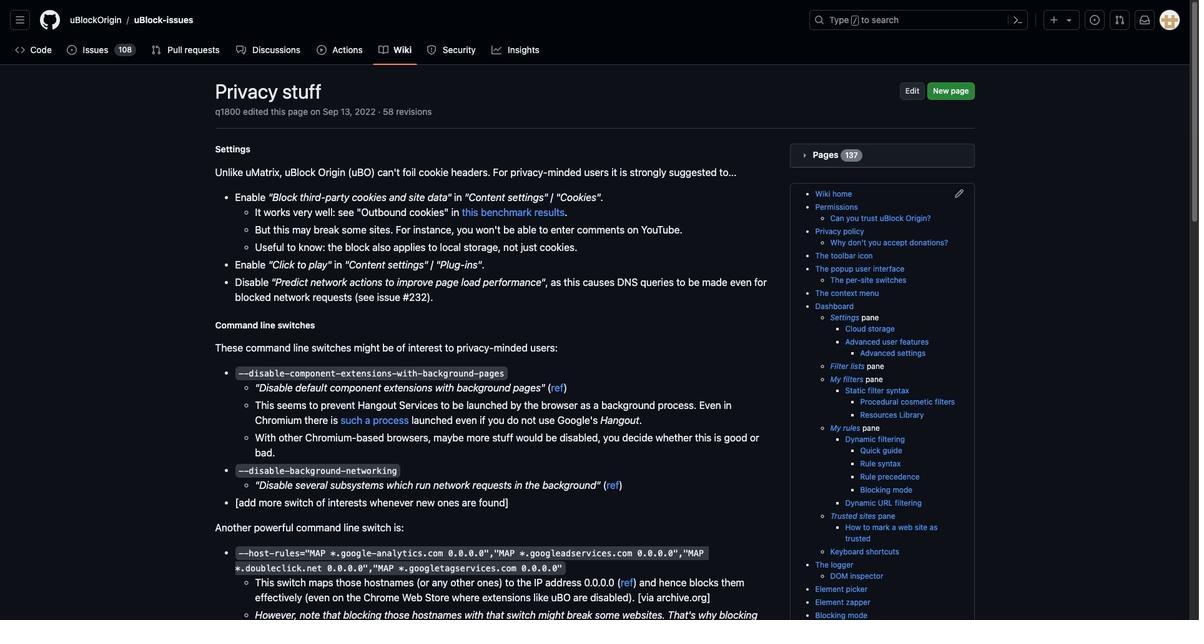 Task type: vqa. For each thing, say whether or not it's contained in the screenshot.
trade
no



Task type: locate. For each thing, give the bounding box(es) containing it.
banner
[[0, 0, 1190, 65]]

issue opened image
[[1090, 15, 1100, 25]]

git pull request image
[[151, 45, 161, 55]]

play image
[[317, 45, 327, 55]]

issue opened image
[[67, 45, 77, 55]]

edit sidebar image
[[954, 189, 964, 199]]

comment discussion image
[[236, 45, 246, 55]]

code image
[[15, 45, 25, 55]]

list
[[65, 10, 802, 30]]

shield image
[[427, 45, 437, 55]]

book image
[[378, 45, 388, 55]]

homepage image
[[40, 10, 60, 30]]

triangle down image
[[799, 151, 809, 160]]



Task type: describe. For each thing, give the bounding box(es) containing it.
git pull request image
[[1115, 15, 1125, 25]]

command palette image
[[1013, 15, 1023, 25]]

triangle down image
[[1064, 15, 1074, 25]]

graph image
[[492, 45, 502, 55]]

you have no unread notifications image
[[1140, 15, 1150, 25]]



